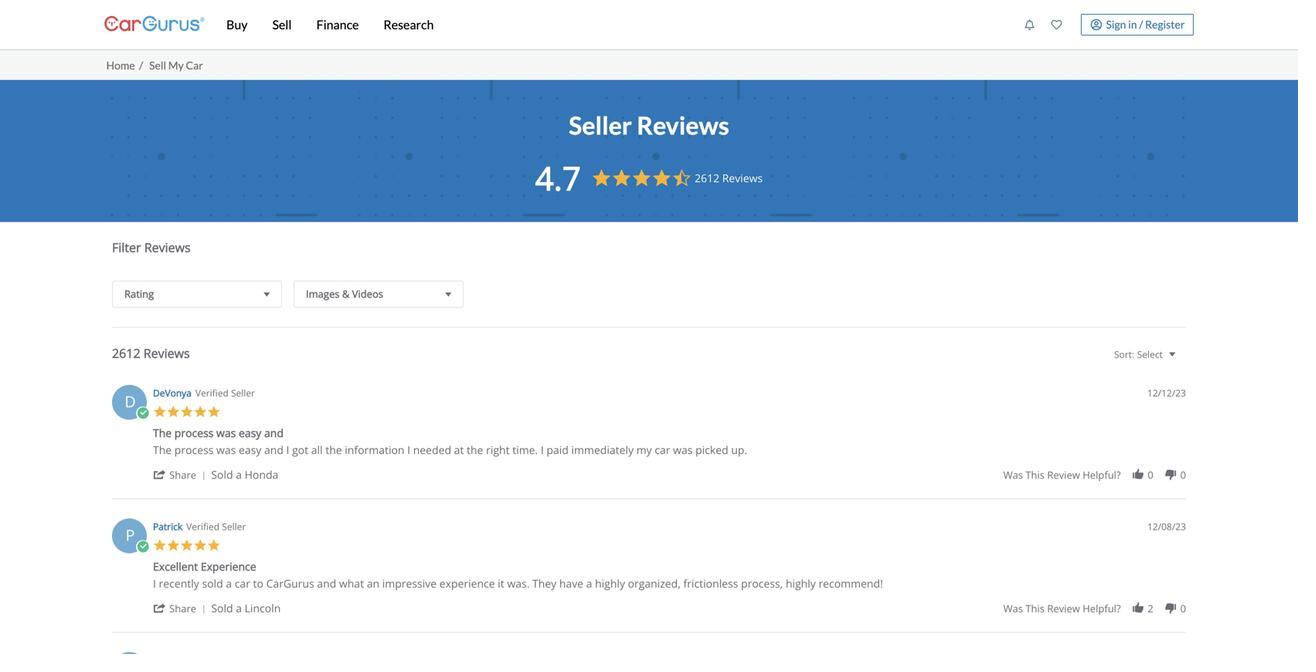 Task type: describe. For each thing, give the bounding box(es) containing it.
2612 reviews inside tab panel
[[112, 345, 190, 362]]

got
[[292, 443, 308, 458]]

&
[[342, 287, 350, 301]]

1 process from the top
[[174, 426, 214, 441]]

share button for d
[[153, 468, 211, 482]]

was this review helpful? for d
[[1004, 468, 1121, 482]]

car inside excellent experience i recently sold a car to cargurus and what an impressive experience it was. they have a highly organized, frictionless process, highly recommend!
[[235, 577, 250, 591]]

vote down review by devonya on 12 dec 2023 image
[[1164, 468, 1178, 482]]

sell inside dropdown button
[[272, 17, 292, 32]]

an
[[367, 577, 380, 591]]

home / sell my car
[[106, 59, 203, 72]]

none field inside tab panel
[[1107, 347, 1186, 374]]

4.7 star rating element
[[535, 156, 581, 200]]

1 vertical spatial sell
[[149, 59, 166, 72]]

1 the from the left
[[326, 443, 342, 458]]

devonya
[[153, 387, 192, 400]]

d
[[125, 391, 136, 412]]

review date 12/12/23 element
[[1148, 387, 1186, 400]]

was for d
[[1004, 468, 1023, 482]]

sign
[[1106, 18, 1126, 31]]

my
[[637, 443, 652, 458]]

immediately
[[571, 443, 634, 458]]

down triangle image
[[442, 286, 455, 302]]

sold
[[202, 577, 223, 591]]

in
[[1128, 18, 1137, 31]]

excellent experience i recently sold a car to cargurus and what an impressive experience it was. they have a highly organized, frictionless process, highly recommend!
[[153, 560, 883, 591]]

0 vertical spatial 2612 reviews
[[695, 171, 763, 185]]

share for p
[[169, 602, 196, 616]]

excellent
[[153, 560, 198, 574]]

circle checkmark image for d
[[136, 407, 150, 420]]

was for p
[[1004, 602, 1023, 616]]

1 the from the top
[[153, 426, 172, 441]]

saved cars image
[[1051, 19, 1062, 30]]

helpful? for p
[[1083, 602, 1121, 616]]

verified for p
[[186, 520, 220, 533]]

picked
[[696, 443, 729, 458]]

0 for d
[[1181, 468, 1186, 482]]

4.7 main content
[[93, 80, 1206, 655]]

and for d
[[264, 443, 284, 458]]

share image
[[153, 602, 167, 616]]

12/12/23
[[1148, 387, 1186, 400]]

process,
[[741, 577, 783, 591]]

my
[[168, 59, 184, 72]]

this for p
[[1026, 602, 1045, 616]]

sign in / register menu
[[1016, 6, 1194, 44]]

sold a lincoln
[[211, 601, 281, 616]]

1 vertical spatial /
[[139, 59, 143, 72]]

12/08/23
[[1148, 520, 1186, 533]]

0 right vote up review by devonya on 12 dec 2023 icon
[[1148, 468, 1154, 482]]

p
[[126, 525, 135, 546]]

images & videos
[[306, 287, 383, 301]]

frictionless
[[684, 577, 738, 591]]

seller for p
[[222, 520, 246, 533]]

share button for p
[[153, 601, 211, 616]]

2
[[1148, 602, 1154, 616]]

Rating Filter field
[[112, 281, 282, 308]]

to
[[253, 577, 264, 591]]

4.7
[[535, 156, 581, 200]]

vote up review by patrick on  8 dec 2023 image
[[1132, 602, 1145, 616]]

a right have
[[586, 577, 592, 591]]

was.
[[507, 577, 530, 591]]

experience
[[440, 577, 495, 591]]

0 vertical spatial 2612
[[695, 171, 720, 185]]

vote up review by devonya on 12 dec 2023 image
[[1132, 468, 1145, 482]]

at
[[454, 443, 464, 458]]

patrick
[[153, 520, 183, 533]]

open notifications image
[[1024, 19, 1035, 30]]

images
[[306, 287, 340, 301]]

seperator image for p
[[199, 606, 208, 615]]

i left got
[[286, 443, 289, 458]]

seperator image for d
[[199, 472, 208, 481]]

and for p
[[317, 577, 336, 591]]

recommend!
[[819, 577, 883, 591]]



Task type: locate. For each thing, give the bounding box(es) containing it.
circle checkmark image for p
[[136, 541, 150, 554]]

0 vertical spatial seperator image
[[199, 472, 208, 481]]

0 vertical spatial circle checkmark image
[[136, 407, 150, 420]]

review for p
[[1047, 602, 1080, 616]]

seller up 4.7 star rating element
[[569, 111, 632, 140]]

down triangle image
[[260, 286, 274, 302]]

seller reviews
[[569, 111, 729, 140]]

group for p
[[1004, 602, 1186, 616]]

sign in / register menu item
[[1070, 14, 1194, 36]]

1 vertical spatial this
[[1026, 602, 1045, 616]]

1 was from the top
[[1004, 468, 1023, 482]]

0 vertical spatial was this review helpful?
[[1004, 468, 1121, 482]]

sold
[[211, 468, 233, 482], [211, 601, 233, 616]]

up.
[[731, 443, 747, 458]]

excellent experience heading
[[153, 560, 256, 577]]

share
[[169, 468, 196, 482], [169, 602, 196, 616]]

verified for d
[[195, 387, 229, 400]]

verified right devonya
[[195, 387, 229, 400]]

/ right in
[[1139, 18, 1143, 31]]

sell
[[272, 17, 292, 32], [149, 59, 166, 72]]

sign in / register link
[[1081, 14, 1194, 36]]

0 horizontal spatial the
[[326, 443, 342, 458]]

2 review from the top
[[1047, 602, 1080, 616]]

1 vertical spatial was this review helpful?
[[1004, 602, 1121, 616]]

0 vertical spatial share
[[169, 468, 196, 482]]

lincoln
[[245, 601, 281, 616]]

2 easy from the top
[[239, 443, 261, 458]]

the
[[326, 443, 342, 458], [467, 443, 483, 458]]

helpful? for d
[[1083, 468, 1121, 482]]

1 vertical spatial helpful?
[[1083, 602, 1121, 616]]

2 vertical spatial seller
[[222, 520, 246, 533]]

devonya verified seller
[[153, 387, 255, 400]]

the right at
[[467, 443, 483, 458]]

0 horizontal spatial highly
[[595, 577, 625, 591]]

/ inside menu item
[[1139, 18, 1143, 31]]

0 vertical spatial and
[[264, 426, 284, 441]]

1 vertical spatial share
[[169, 602, 196, 616]]

0 vertical spatial was
[[1004, 468, 1023, 482]]

2 was this review helpful? from the top
[[1004, 602, 1121, 616]]

2 vertical spatial and
[[317, 577, 336, 591]]

they
[[532, 577, 557, 591]]

a
[[236, 468, 242, 482], [226, 577, 232, 591], [586, 577, 592, 591], [236, 601, 242, 616]]

filter reviews
[[112, 239, 191, 256]]

1 horizontal spatial car
[[655, 443, 670, 458]]

1 share button from the top
[[153, 468, 211, 482]]

seller
[[569, 111, 632, 140], [231, 387, 255, 400], [222, 520, 246, 533]]

1 review from the top
[[1047, 468, 1080, 482]]

easy
[[239, 426, 261, 441], [239, 443, 261, 458]]

sort:
[[1114, 348, 1135, 361]]

1 vertical spatial car
[[235, 577, 250, 591]]

was this review helpful?
[[1004, 468, 1121, 482], [1004, 602, 1121, 616]]

car inside the process was easy and the process was easy and i got all the information i needed at the right time. i paid immediately my car was picked up.
[[655, 443, 670, 458]]

tab panel
[[104, 222, 1194, 655]]

it
[[498, 577, 504, 591]]

1 vertical spatial and
[[264, 443, 284, 458]]

a right sold
[[226, 577, 232, 591]]

seller up the process was easy and heading
[[231, 387, 255, 400]]

sell right buy at the top left
[[272, 17, 292, 32]]

2 group from the top
[[1004, 602, 1186, 616]]

the down devonya
[[153, 426, 172, 441]]

i
[[286, 443, 289, 458], [407, 443, 410, 458], [541, 443, 544, 458], [153, 577, 156, 591]]

1 this from the top
[[1026, 468, 1045, 482]]

1 group from the top
[[1004, 468, 1186, 482]]

2 the from the left
[[467, 443, 483, 458]]

0 horizontal spatial car
[[235, 577, 250, 591]]

user icon image
[[1091, 19, 1102, 30]]

a left honda
[[236, 468, 242, 482]]

menu bar containing buy
[[205, 0, 1016, 49]]

0 vertical spatial group
[[1004, 468, 1186, 482]]

this
[[1026, 468, 1045, 482], [1026, 602, 1045, 616]]

2 this from the top
[[1026, 602, 1045, 616]]

1 highly from the left
[[595, 577, 625, 591]]

0 vertical spatial /
[[1139, 18, 1143, 31]]

0 right vote down review by devonya on 12 dec 2023 icon
[[1181, 468, 1186, 482]]

circle checkmark image right d
[[136, 407, 150, 420]]

the
[[153, 426, 172, 441], [153, 443, 172, 458]]

share image
[[153, 468, 167, 482]]

review left vote up review by patrick on  8 dec 2023 icon
[[1047, 602, 1080, 616]]

and left got
[[264, 443, 284, 458]]

2612 reviews
[[695, 171, 763, 185], [112, 345, 190, 362]]

seperator image
[[199, 472, 208, 481], [199, 606, 208, 615]]

the process was easy and heading
[[153, 426, 284, 444]]

filter reviews heading
[[112, 239, 1186, 269]]

experience
[[201, 560, 256, 574]]

1 vertical spatial sold
[[211, 601, 233, 616]]

helpful? left vote up review by devonya on 12 dec 2023 icon
[[1083, 468, 1121, 482]]

highly right process,
[[786, 577, 816, 591]]

share for d
[[169, 468, 196, 482]]

filter
[[112, 239, 141, 256]]

seperator image down sold
[[199, 606, 208, 615]]

register
[[1145, 18, 1185, 31]]

reviews inside heading
[[144, 239, 191, 256]]

research button
[[371, 0, 446, 49]]

vote down review by patrick on  8 dec 2023 image
[[1164, 602, 1178, 616]]

0 right vote down review by patrick on  8 dec 2023 image
[[1181, 602, 1186, 616]]

2 share from the top
[[169, 602, 196, 616]]

Images & Videos Filter field
[[294, 281, 464, 308]]

paid
[[547, 443, 569, 458]]

menu bar
[[205, 0, 1016, 49]]

information
[[345, 443, 405, 458]]

1 horizontal spatial 2612
[[695, 171, 720, 185]]

time.
[[513, 443, 538, 458]]

0 vertical spatial sell
[[272, 17, 292, 32]]

1 vertical spatial 2612 reviews
[[112, 345, 190, 362]]

0 vertical spatial helpful?
[[1083, 468, 1121, 482]]

sold a honda
[[211, 468, 278, 482]]

impressive
[[382, 577, 437, 591]]

1 horizontal spatial highly
[[786, 577, 816, 591]]

needed
[[413, 443, 451, 458]]

2612
[[695, 171, 720, 185], [112, 345, 140, 362]]

2 highly from the left
[[786, 577, 816, 591]]

1 vertical spatial review
[[1047, 602, 1080, 616]]

was this review helpful? left vote up review by patrick on  8 dec 2023 icon
[[1004, 602, 1121, 616]]

2 circle checkmark image from the top
[[136, 541, 150, 554]]

i left needed
[[407, 443, 410, 458]]

have
[[559, 577, 584, 591]]

1 horizontal spatial /
[[1139, 18, 1143, 31]]

group
[[1004, 468, 1186, 482], [1004, 602, 1186, 616]]

1 share from the top
[[169, 468, 196, 482]]

share right share image
[[169, 468, 196, 482]]

the process was easy and the process was easy and i got all the information i needed at the right time. i paid immediately my car was picked up.
[[153, 426, 747, 458]]

reviews
[[637, 111, 729, 140], [722, 171, 763, 185], [144, 239, 191, 256], [144, 345, 190, 362]]

car
[[186, 59, 203, 72]]

1 was this review helpful? from the top
[[1004, 468, 1121, 482]]

videos
[[352, 287, 383, 301]]

process up the sold a honda
[[174, 443, 214, 458]]

sign in / register
[[1106, 18, 1185, 31]]

the up share image
[[153, 443, 172, 458]]

0
[[1148, 468, 1154, 482], [1181, 468, 1186, 482], [1181, 602, 1186, 616]]

0 vertical spatial sold
[[211, 468, 233, 482]]

1 vertical spatial group
[[1004, 602, 1186, 616]]

0 horizontal spatial sell
[[149, 59, 166, 72]]

sort: select
[[1114, 348, 1163, 361]]

seller for d
[[231, 387, 255, 400]]

organized,
[[628, 577, 681, 591]]

1 horizontal spatial the
[[467, 443, 483, 458]]

review date 12/08/23 element
[[1148, 520, 1186, 534]]

share button down recently
[[153, 601, 211, 616]]

2 was from the top
[[1004, 602, 1023, 616]]

seperator image left the sold a honda
[[199, 472, 208, 481]]

helpful? left vote up review by patrick on  8 dec 2023 icon
[[1083, 602, 1121, 616]]

/ right home
[[139, 59, 143, 72]]

share button
[[153, 468, 211, 482], [153, 601, 211, 616]]

review
[[1047, 468, 1080, 482], [1047, 602, 1080, 616]]

verified right patrick
[[186, 520, 220, 533]]

2 process from the top
[[174, 443, 214, 458]]

cargurus
[[266, 577, 314, 591]]

review for d
[[1047, 468, 1080, 482]]

what
[[339, 577, 364, 591]]

star image
[[167, 405, 180, 419], [194, 405, 207, 419], [207, 405, 221, 419], [153, 539, 167, 553], [167, 539, 180, 553], [180, 539, 194, 553]]

none field containing sort:
[[1107, 347, 1186, 374]]

sold down sold
[[211, 601, 233, 616]]

and left what
[[317, 577, 336, 591]]

buy
[[226, 17, 248, 32]]

and
[[264, 426, 284, 441], [264, 443, 284, 458], [317, 577, 336, 591]]

1 horizontal spatial sell
[[272, 17, 292, 32]]

sold left honda
[[211, 468, 233, 482]]

the right all
[[326, 443, 342, 458]]

None field
[[1107, 347, 1186, 374]]

0 vertical spatial verified
[[195, 387, 229, 400]]

this for d
[[1026, 468, 1045, 482]]

a left lincoln
[[236, 601, 242, 616]]

seller up experience
[[222, 520, 246, 533]]

0 horizontal spatial 2612
[[112, 345, 140, 362]]

rating
[[124, 287, 154, 301]]

i left recently
[[153, 577, 156, 591]]

1 vertical spatial process
[[174, 443, 214, 458]]

car right my at the bottom of the page
[[655, 443, 670, 458]]

sold for p
[[211, 601, 233, 616]]

and inside excellent experience i recently sold a car to cargurus and what an impressive experience it was. they have a highly organized, frictionless process, highly recommend!
[[317, 577, 336, 591]]

1 vertical spatial verified
[[186, 520, 220, 533]]

car
[[655, 443, 670, 458], [235, 577, 250, 591]]

recently
[[159, 577, 199, 591]]

cargurus logo homepage link link
[[104, 3, 205, 47]]

1 vertical spatial seller
[[231, 387, 255, 400]]

1 vertical spatial was
[[1004, 602, 1023, 616]]

1 sold from the top
[[211, 468, 233, 482]]

0 vertical spatial process
[[174, 426, 214, 441]]

highly
[[595, 577, 625, 591], [786, 577, 816, 591]]

0 vertical spatial share button
[[153, 468, 211, 482]]

1 easy from the top
[[239, 426, 261, 441]]

sell button
[[260, 0, 304, 49]]

share button up patrick
[[153, 468, 211, 482]]

2 the from the top
[[153, 443, 172, 458]]

2 sold from the top
[[211, 601, 233, 616]]

sell left my
[[149, 59, 166, 72]]

/
[[1139, 18, 1143, 31], [139, 59, 143, 72]]

review left vote up review by devonya on 12 dec 2023 icon
[[1047, 468, 1080, 482]]

star image
[[153, 405, 167, 419], [180, 405, 194, 419], [194, 539, 207, 553], [207, 539, 221, 553]]

1 horizontal spatial 2612 reviews
[[695, 171, 763, 185]]

select
[[1137, 348, 1163, 361]]

1 seperator image from the top
[[199, 472, 208, 481]]

1 vertical spatial seperator image
[[199, 606, 208, 615]]

finance
[[316, 17, 359, 32]]

2 seperator image from the top
[[199, 606, 208, 615]]

2 helpful? from the top
[[1083, 602, 1121, 616]]

1 circle checkmark image from the top
[[136, 407, 150, 420]]

0 for p
[[1181, 602, 1186, 616]]

was
[[216, 426, 236, 441], [216, 443, 236, 458], [673, 443, 693, 458]]

research
[[384, 17, 434, 32]]

home link
[[106, 59, 135, 72]]

1 vertical spatial share button
[[153, 601, 211, 616]]

home
[[106, 59, 135, 72]]

0 vertical spatial car
[[655, 443, 670, 458]]

cargurus logo homepage link image
[[104, 3, 205, 47]]

and up honda
[[264, 426, 284, 441]]

all
[[311, 443, 323, 458]]

car left to
[[235, 577, 250, 591]]

verified
[[195, 387, 229, 400], [186, 520, 220, 533]]

was this review helpful? for p
[[1004, 602, 1121, 616]]

patrick verified seller
[[153, 520, 246, 533]]

1 vertical spatial the
[[153, 443, 172, 458]]

right
[[486, 443, 510, 458]]

0 vertical spatial this
[[1026, 468, 1045, 482]]

was
[[1004, 468, 1023, 482], [1004, 602, 1023, 616]]

sold for d
[[211, 468, 233, 482]]

was this review helpful? left vote up review by devonya on 12 dec 2023 icon
[[1004, 468, 1121, 482]]

i left "paid"
[[541, 443, 544, 458]]

1 vertical spatial 2612
[[112, 345, 140, 362]]

1 vertical spatial circle checkmark image
[[136, 541, 150, 554]]

0 horizontal spatial /
[[139, 59, 143, 72]]

0 vertical spatial easy
[[239, 426, 261, 441]]

0 horizontal spatial 2612 reviews
[[112, 345, 190, 362]]

group for d
[[1004, 468, 1186, 482]]

honda
[[245, 468, 278, 482]]

buy button
[[214, 0, 260, 49]]

1 helpful? from the top
[[1083, 468, 1121, 482]]

circle checkmark image
[[136, 407, 150, 420], [136, 541, 150, 554]]

0 vertical spatial review
[[1047, 468, 1080, 482]]

finance button
[[304, 0, 371, 49]]

highly right have
[[595, 577, 625, 591]]

process down devonya verified seller
[[174, 426, 214, 441]]

2 share button from the top
[[153, 601, 211, 616]]

0 vertical spatial the
[[153, 426, 172, 441]]

process
[[174, 426, 214, 441], [174, 443, 214, 458]]

tab panel inside 4.7 main content
[[104, 222, 1194, 655]]

2612 inside tab panel
[[112, 345, 140, 362]]

0 vertical spatial seller
[[569, 111, 632, 140]]

tab panel containing d
[[104, 222, 1194, 655]]

i inside excellent experience i recently sold a car to cargurus and what an impressive experience it was. they have a highly organized, frictionless process, highly recommend!
[[153, 577, 156, 591]]

share right share icon
[[169, 602, 196, 616]]

circle checkmark image right p at the bottom
[[136, 541, 150, 554]]

1 vertical spatial easy
[[239, 443, 261, 458]]



Task type: vqa. For each thing, say whether or not it's contained in the screenshot.
to
yes



